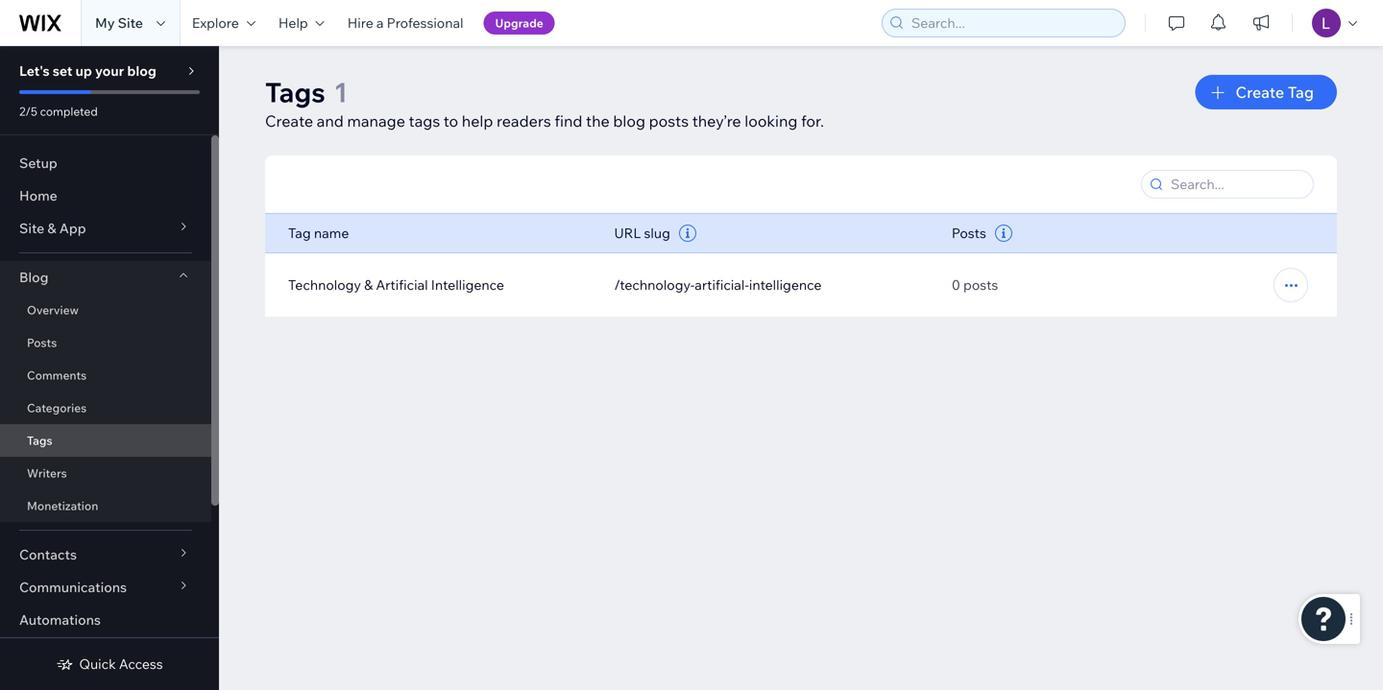 Task type: describe. For each thing, give the bounding box(es) containing it.
home
[[19, 187, 57, 204]]

/technology-artificial-intelligence
[[614, 277, 822, 294]]

intelligence
[[749, 277, 822, 294]]

my site
[[95, 14, 143, 31]]

slug
[[644, 225, 671, 242]]

1 vertical spatial tag
[[288, 225, 311, 242]]

0 vertical spatial search... field
[[906, 10, 1119, 37]]

and
[[317, 111, 344, 131]]

technology & artificial intelligence button
[[288, 277, 504, 294]]

communications button
[[0, 572, 211, 604]]

tags 1 create and manage tags to help readers find the blog posts they're looking for.
[[265, 75, 824, 131]]

readers
[[497, 111, 551, 131]]

2/5
[[19, 104, 37, 119]]

contacts
[[19, 547, 77, 564]]

help
[[279, 14, 308, 31]]

professional
[[387, 14, 464, 31]]

artificial-
[[695, 277, 749, 294]]

find
[[555, 111, 583, 131]]

up
[[75, 62, 92, 79]]

intelligence
[[431, 277, 504, 294]]

contacts button
[[0, 539, 211, 572]]

1
[[334, 75, 348, 109]]

site & app
[[19, 220, 86, 237]]

categories
[[27, 401, 87, 416]]

help button
[[267, 0, 336, 46]]

blog inside tags 1 create and manage tags to help readers find the blog posts they're looking for.
[[613, 111, 646, 131]]

tags for tags
[[27, 434, 52, 448]]

tags
[[409, 111, 440, 131]]

technology & artificial intelligence
[[288, 277, 504, 294]]

2/5 completed
[[19, 104, 98, 119]]

site inside site & app popup button
[[19, 220, 44, 237]]

home link
[[0, 180, 211, 212]]

blog inside sidebar element
[[127, 62, 156, 79]]

site & app button
[[0, 212, 211, 245]]

monetization link
[[0, 490, 211, 523]]

monetization
[[27, 499, 98, 514]]

hire a professional link
[[336, 0, 475, 46]]

& for site
[[47, 220, 56, 237]]

/technology-
[[614, 277, 695, 294]]

overview
[[27, 303, 79, 318]]

tag inside create tag button
[[1288, 83, 1315, 102]]

looking
[[745, 111, 798, 131]]

quick
[[79, 656, 116, 673]]

upgrade button
[[484, 12, 555, 35]]

1 vertical spatial search... field
[[1166, 171, 1308, 198]]

posts inside tags 1 create and manage tags to help readers find the blog posts they're looking for.
[[649, 111, 689, 131]]

automations
[[19, 612, 101, 629]]

comments
[[27, 369, 87, 383]]



Task type: vqa. For each thing, say whether or not it's contained in the screenshot.
the bottommost Add
no



Task type: locate. For each thing, give the bounding box(es) containing it.
they're
[[693, 111, 741, 131]]

site
[[118, 14, 143, 31], [19, 220, 44, 237]]

create
[[1236, 83, 1285, 102], [265, 111, 313, 131]]

1 horizontal spatial &
[[364, 277, 373, 294]]

tags for tags 1 create and manage tags to help readers find the blog posts they're looking for.
[[265, 75, 325, 109]]

0 vertical spatial tag
[[1288, 83, 1315, 102]]

site right my
[[118, 14, 143, 31]]

for.
[[801, 111, 824, 131]]

automations link
[[0, 604, 211, 637]]

0 horizontal spatial posts
[[27, 336, 57, 350]]

blog
[[127, 62, 156, 79], [613, 111, 646, 131]]

1 horizontal spatial blog
[[613, 111, 646, 131]]

a
[[377, 14, 384, 31]]

quick access
[[79, 656, 163, 673]]

blog button
[[0, 261, 211, 294]]

let's set up your blog
[[19, 62, 156, 79]]

setup link
[[0, 147, 211, 180]]

0 horizontal spatial posts
[[649, 111, 689, 131]]

1 horizontal spatial tag
[[1288, 83, 1315, 102]]

0 vertical spatial tags
[[265, 75, 325, 109]]

sidebar element
[[0, 46, 219, 691]]

0 horizontal spatial site
[[19, 220, 44, 237]]

0 horizontal spatial &
[[47, 220, 56, 237]]

app
[[59, 220, 86, 237]]

posts link
[[0, 327, 211, 359]]

writers link
[[0, 457, 211, 490]]

tags
[[265, 75, 325, 109], [27, 434, 52, 448]]

& left artificial
[[364, 277, 373, 294]]

1 vertical spatial site
[[19, 220, 44, 237]]

posts up 0 posts
[[952, 225, 987, 242]]

set
[[53, 62, 72, 79]]

posts
[[952, 225, 987, 242], [27, 336, 57, 350]]

url
[[614, 225, 641, 242]]

communications
[[19, 579, 127, 596]]

create tag button
[[1196, 75, 1338, 110]]

0 horizontal spatial tag
[[288, 225, 311, 242]]

0 vertical spatial posts
[[649, 111, 689, 131]]

1 horizontal spatial posts
[[964, 277, 999, 294]]

blog
[[19, 269, 49, 286]]

1 vertical spatial blog
[[613, 111, 646, 131]]

1 vertical spatial create
[[265, 111, 313, 131]]

to
[[444, 111, 459, 131]]

explore
[[192, 14, 239, 31]]

my
[[95, 14, 115, 31]]

hire
[[348, 14, 374, 31]]

1 vertical spatial &
[[364, 277, 373, 294]]

overview link
[[0, 294, 211, 327]]

setup
[[19, 155, 57, 172]]

technology
[[288, 277, 361, 294]]

your
[[95, 62, 124, 79]]

tags inside tags 1 create and manage tags to help readers find the blog posts they're looking for.
[[265, 75, 325, 109]]

categories link
[[0, 392, 211, 425]]

posts left they're
[[649, 111, 689, 131]]

create inside tags 1 create and manage tags to help readers find the blog posts they're looking for.
[[265, 111, 313, 131]]

create inside button
[[1236, 83, 1285, 102]]

posts
[[649, 111, 689, 131], [964, 277, 999, 294]]

1 horizontal spatial tags
[[265, 75, 325, 109]]

manage
[[347, 111, 405, 131]]

tags inside sidebar element
[[27, 434, 52, 448]]

1 horizontal spatial search... field
[[1166, 171, 1308, 198]]

Search... field
[[906, 10, 1119, 37], [1166, 171, 1308, 198]]

0 horizontal spatial search... field
[[906, 10, 1119, 37]]

0 vertical spatial posts
[[952, 225, 987, 242]]

& left 'app'
[[47, 220, 56, 237]]

1 vertical spatial posts
[[27, 336, 57, 350]]

tags up writers
[[27, 434, 52, 448]]

/technology-artificial-intelligence button
[[614, 277, 822, 294]]

tag
[[1288, 83, 1315, 102], [288, 225, 311, 242]]

1 horizontal spatial site
[[118, 14, 143, 31]]

0 vertical spatial blog
[[127, 62, 156, 79]]

name
[[314, 225, 349, 242]]

posts inside posts link
[[27, 336, 57, 350]]

0 vertical spatial site
[[118, 14, 143, 31]]

create tag
[[1236, 83, 1315, 102]]

comments link
[[0, 359, 211, 392]]

1 vertical spatial tags
[[27, 434, 52, 448]]

0 vertical spatial create
[[1236, 83, 1285, 102]]

& inside "technology & artificial intelligence" button
[[364, 277, 373, 294]]

0 horizontal spatial blog
[[127, 62, 156, 79]]

0 vertical spatial &
[[47, 220, 56, 237]]

tag name
[[288, 225, 349, 242]]

0
[[952, 277, 961, 294]]

upgrade
[[495, 16, 544, 30]]

help
[[462, 111, 493, 131]]

access
[[119, 656, 163, 673]]

1 vertical spatial posts
[[964, 277, 999, 294]]

1 horizontal spatial create
[[1236, 83, 1285, 102]]

let's
[[19, 62, 50, 79]]

hire a professional
[[348, 14, 464, 31]]

the
[[586, 111, 610, 131]]

1 horizontal spatial posts
[[952, 225, 987, 242]]

tags link
[[0, 425, 211, 457]]

0 posts
[[952, 277, 999, 294]]

& inside site & app popup button
[[47, 220, 56, 237]]

quick access button
[[56, 656, 163, 674]]

& for technology
[[364, 277, 373, 294]]

0 horizontal spatial tags
[[27, 434, 52, 448]]

completed
[[40, 104, 98, 119]]

tags up 'and'
[[265, 75, 325, 109]]

artificial
[[376, 277, 428, 294]]

url slug
[[614, 225, 671, 242]]

&
[[47, 220, 56, 237], [364, 277, 373, 294]]

site down home
[[19, 220, 44, 237]]

blog right the
[[613, 111, 646, 131]]

writers
[[27, 467, 67, 481]]

0 horizontal spatial create
[[265, 111, 313, 131]]

posts down overview
[[27, 336, 57, 350]]

posts right 0
[[964, 277, 999, 294]]

blog right your
[[127, 62, 156, 79]]



